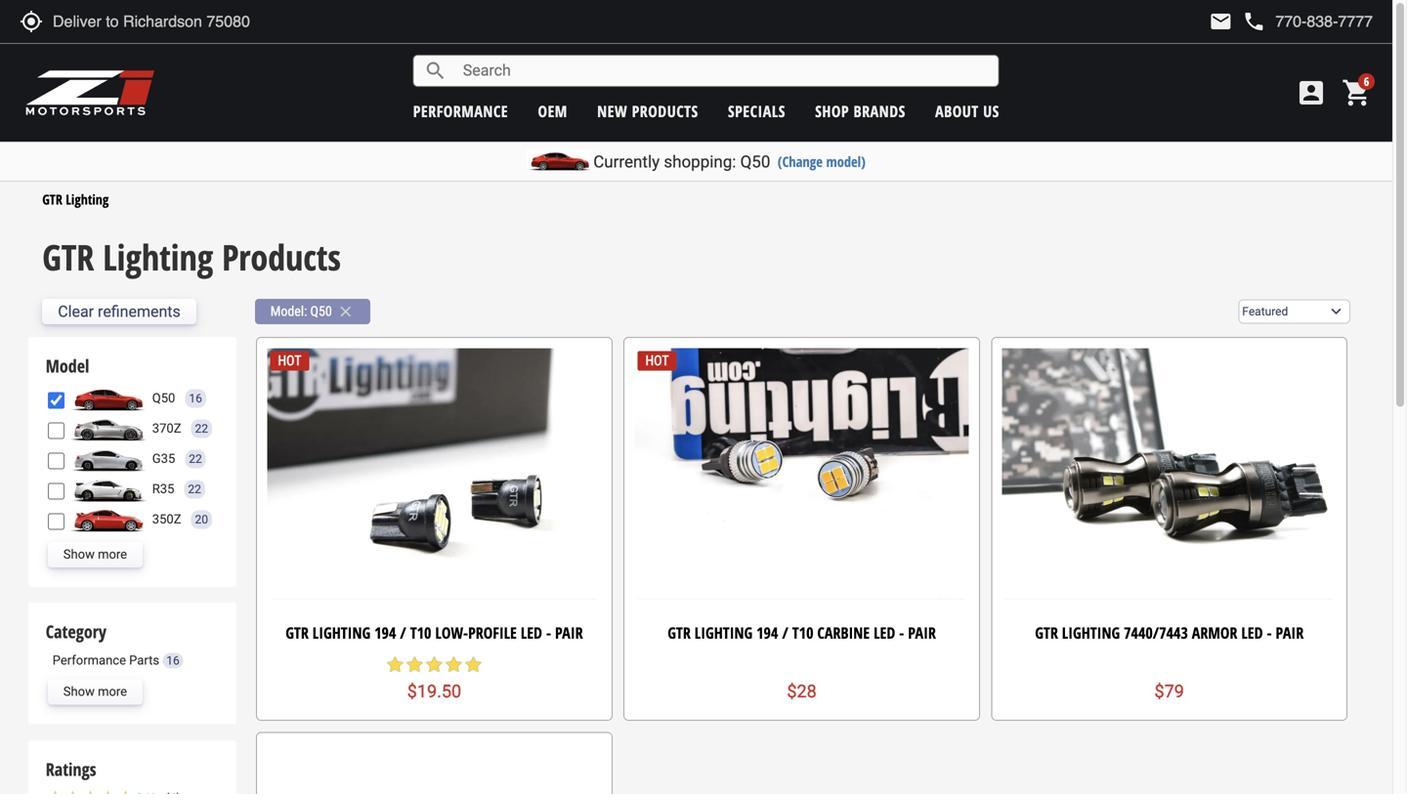 Task type: describe. For each thing, give the bounding box(es) containing it.
gtr for gtr lighting 7440/7443 armor led - pair
[[1036, 623, 1059, 644]]

gtr lighting 7440/7443 armor led - pair
[[1036, 623, 1304, 644]]

phone link
[[1243, 10, 1374, 33]]

oem
[[538, 101, 568, 122]]

infiniti g35 coupe sedan v35 v36 skyline 2003 2004 2005 2006 2007 2008 3.5l vq35de revup rev up vq35hr z1 motorsports image
[[69, 447, 147, 472]]

1 horizontal spatial 16
[[189, 392, 202, 406]]

parts
[[129, 653, 159, 668]]

gtr lighting products
[[42, 233, 341, 281]]

brands
[[854, 101, 906, 122]]

1 - from the left
[[546, 623, 551, 644]]

$19.50
[[407, 682, 462, 703]]

/ for low-
[[400, 623, 406, 644]]

star star star star star $19.50
[[386, 656, 483, 703]]

specials link
[[728, 101, 786, 122]]

show more button for model
[[48, 542, 143, 568]]

mail phone
[[1210, 10, 1266, 33]]

2 pair from the left
[[908, 623, 936, 644]]

model: q50 close
[[271, 303, 355, 321]]

show more for category
[[63, 685, 127, 700]]

refinements
[[98, 303, 181, 321]]

r35
[[152, 482, 174, 497]]

2 star from the left
[[405, 656, 425, 675]]

lighting for gtr lighting 194 / t10 carbine led - pair
[[695, 623, 753, 644]]

gtr lighting link
[[42, 190, 109, 209]]

lighting for gtr lighting
[[66, 190, 109, 209]]

gtr for gtr lighting 194 / t10 low-profile led - pair
[[286, 623, 309, 644]]

gtr lighting
[[42, 190, 109, 209]]

194 for low-
[[375, 623, 396, 644]]

new products link
[[597, 101, 699, 122]]

ratings
[[46, 758, 96, 782]]

us
[[984, 101, 1000, 122]]

nissan r35 gtr gt-r awd twin turbo 2009 2010 2011 2012 2013 2014 2015 2016 2017 2018 2019 2020 vr38dett z1 motorsports image
[[69, 477, 147, 502]]

model:
[[271, 304, 307, 320]]

7440/7443
[[1124, 623, 1189, 644]]

performance
[[53, 653, 126, 668]]

gtr for gtr lighting 194 / t10 carbine led - pair
[[668, 623, 691, 644]]

2 - from the left
[[900, 623, 905, 644]]

my_location
[[20, 10, 43, 33]]

model
[[46, 354, 89, 378]]

carbine
[[818, 623, 870, 644]]

about us link
[[936, 101, 1000, 122]]

3 led from the left
[[1242, 623, 1264, 644]]

shopping_cart link
[[1337, 77, 1374, 109]]

$28
[[787, 682, 817, 703]]

close
[[337, 303, 355, 321]]

t10 for low-
[[410, 623, 432, 644]]

show for category
[[63, 685, 95, 700]]

22 for 370z
[[195, 422, 208, 436]]

products
[[632, 101, 699, 122]]

5 star from the left
[[464, 656, 483, 675]]

16 inside category performance parts 16
[[166, 654, 180, 668]]

shopping:
[[664, 152, 737, 172]]

lighting for gtr lighting products
[[103, 233, 213, 281]]

/ for carbine
[[782, 623, 789, 644]]

about us
[[936, 101, 1000, 122]]

$79
[[1155, 682, 1185, 703]]

3 pair from the left
[[1276, 623, 1304, 644]]

20
[[195, 513, 208, 527]]

performance
[[413, 101, 508, 122]]

performance link
[[413, 101, 508, 122]]

shop
[[816, 101, 850, 122]]

gtr for gtr lighting
[[42, 190, 62, 209]]

clear refinements button
[[42, 299, 196, 325]]

gtr lighting 194 / t10 low-profile led - pair
[[286, 623, 583, 644]]



Task type: locate. For each thing, give the bounding box(es) containing it.
1 vertical spatial show more
[[63, 685, 127, 700]]

2 horizontal spatial led
[[1242, 623, 1264, 644]]

-
[[546, 623, 551, 644], [900, 623, 905, 644], [1267, 623, 1272, 644]]

2 led from the left
[[874, 623, 896, 644]]

0 vertical spatial show more button
[[48, 542, 143, 568]]

pair right "profile"
[[555, 623, 583, 644]]

lighting
[[66, 190, 109, 209], [103, 233, 213, 281], [313, 623, 371, 644], [695, 623, 753, 644], [1062, 623, 1121, 644]]

gtr lighting 194 / t10 carbine led - pair
[[668, 623, 936, 644]]

currently shopping: q50 (change model)
[[594, 152, 866, 172]]

account_box link
[[1291, 77, 1333, 109]]

model)
[[827, 152, 866, 171]]

shop brands
[[816, 101, 906, 122]]

star
[[386, 656, 405, 675], [405, 656, 425, 675], [425, 656, 444, 675], [444, 656, 464, 675], [464, 656, 483, 675]]

g35
[[152, 452, 175, 466]]

specials
[[728, 101, 786, 122]]

1 horizontal spatial q50
[[310, 304, 332, 320]]

1 horizontal spatial /
[[782, 623, 789, 644]]

led right armor
[[1242, 623, 1264, 644]]

22 for g35
[[189, 452, 202, 466]]

1 t10 from the left
[[410, 623, 432, 644]]

more for category
[[98, 685, 127, 700]]

show more button down nissan 350z z33 2003 2004 2005 2006 2007 2008 2009 vq35de 3.5l revup rev up vq35hr nismo z1 motorsports image
[[48, 542, 143, 568]]

1 vertical spatial show more button
[[48, 680, 143, 705]]

/ left low-
[[400, 623, 406, 644]]

oem link
[[538, 101, 568, 122]]

new products
[[597, 101, 699, 122]]

t10
[[410, 623, 432, 644], [793, 623, 814, 644]]

0 vertical spatial 16
[[189, 392, 202, 406]]

1 horizontal spatial -
[[900, 623, 905, 644]]

194 for carbine
[[757, 623, 779, 644]]

armor
[[1193, 623, 1238, 644]]

clear
[[58, 303, 94, 321]]

/ left carbine in the bottom right of the page
[[782, 623, 789, 644]]

3 star from the left
[[425, 656, 444, 675]]

pair right armor
[[1276, 623, 1304, 644]]

2 194 from the left
[[757, 623, 779, 644]]

lighting for gtr lighting 194 / t10 low-profile led - pair
[[313, 623, 371, 644]]

2 vertical spatial 22
[[188, 483, 201, 496]]

t10 for carbine
[[793, 623, 814, 644]]

194
[[375, 623, 396, 644], [757, 623, 779, 644]]

22 right g35
[[189, 452, 202, 466]]

more down nissan 350z z33 2003 2004 2005 2006 2007 2008 2009 vq35de 3.5l revup rev up vq35hr nismo z1 motorsports image
[[98, 548, 127, 562]]

0 vertical spatial more
[[98, 548, 127, 562]]

1 vertical spatial q50
[[310, 304, 332, 320]]

show down nissan 350z z33 2003 2004 2005 2006 2007 2008 2009 vq35de 3.5l revup rev up vq35hr nismo z1 motorsports image
[[63, 548, 95, 562]]

show down performance
[[63, 685, 95, 700]]

2 / from the left
[[782, 623, 789, 644]]

show more for model
[[63, 548, 127, 562]]

nissan 370z z34 2009 2010 2011 2012 2013 2014 2015 2016 2017 2018 2019 3.7l vq37vhr vhr nismo z1 motorsports image
[[69, 416, 147, 442]]

pair
[[555, 623, 583, 644], [908, 623, 936, 644], [1276, 623, 1304, 644]]

1 horizontal spatial pair
[[908, 623, 936, 644]]

1 vertical spatial more
[[98, 685, 127, 700]]

0 vertical spatial 22
[[195, 422, 208, 436]]

16 right infiniti q50 sedan hybrid v37 2014 2015 2016 2017 2018 2019 2020 vq37vhr 2.0t 3.0t 3.7l red sport redsport vr30ddtt z1 motorsports image
[[189, 392, 202, 406]]

1 show more from the top
[[63, 548, 127, 562]]

1 horizontal spatial led
[[874, 623, 896, 644]]

show
[[63, 548, 95, 562], [63, 685, 95, 700]]

22 for r35
[[188, 483, 201, 496]]

currently
[[594, 152, 660, 172]]

0 vertical spatial q50
[[741, 152, 771, 172]]

phone
[[1243, 10, 1266, 33]]

show for model
[[63, 548, 95, 562]]

shop brands link
[[816, 101, 906, 122]]

- right carbine in the bottom right of the page
[[900, 623, 905, 644]]

0 vertical spatial show
[[63, 548, 95, 562]]

Search search field
[[447, 56, 999, 86]]

2 vertical spatial q50
[[152, 391, 175, 406]]

2 show more from the top
[[63, 685, 127, 700]]

1 pair from the left
[[555, 623, 583, 644]]

more
[[98, 548, 127, 562], [98, 685, 127, 700]]

2 horizontal spatial -
[[1267, 623, 1272, 644]]

t10 left low-
[[410, 623, 432, 644]]

0 horizontal spatial -
[[546, 623, 551, 644]]

show more button down performance
[[48, 680, 143, 705]]

gtr
[[42, 190, 62, 209], [42, 233, 94, 281], [286, 623, 309, 644], [668, 623, 691, 644], [1036, 623, 1059, 644]]

category
[[46, 620, 106, 644]]

q50 left the close
[[310, 304, 332, 320]]

22 up 20
[[188, 483, 201, 496]]

led
[[521, 623, 543, 644], [874, 623, 896, 644], [1242, 623, 1264, 644]]

show more down nissan 350z z33 2003 2004 2005 2006 2007 2008 2009 vq35de 3.5l revup rev up vq35hr nismo z1 motorsports image
[[63, 548, 127, 562]]

0 horizontal spatial pair
[[555, 623, 583, 644]]

3 - from the left
[[1267, 623, 1272, 644]]

q50 inside model: q50 close
[[310, 304, 332, 320]]

lighting for gtr lighting 7440/7443 armor led - pair
[[1062, 623, 1121, 644]]

22 right 370z
[[195, 422, 208, 436]]

1 / from the left
[[400, 623, 406, 644]]

2 horizontal spatial q50
[[741, 152, 771, 172]]

16 right parts
[[166, 654, 180, 668]]

new
[[597, 101, 628, 122]]

t10 left carbine in the bottom right of the page
[[793, 623, 814, 644]]

1 led from the left
[[521, 623, 543, 644]]

low-
[[435, 623, 468, 644]]

2 show from the top
[[63, 685, 95, 700]]

shopping_cart
[[1342, 77, 1374, 109]]

- right "profile"
[[546, 623, 551, 644]]

profile
[[468, 623, 517, 644]]

show more button
[[48, 542, 143, 568], [48, 680, 143, 705]]

2 t10 from the left
[[793, 623, 814, 644]]

1 horizontal spatial t10
[[793, 623, 814, 644]]

1 star from the left
[[386, 656, 405, 675]]

search
[[424, 59, 447, 83]]

infiniti q50 sedan hybrid v37 2014 2015 2016 2017 2018 2019 2020 vq37vhr 2.0t 3.0t 3.7l red sport redsport vr30ddtt z1 motorsports image
[[69, 386, 147, 411]]

1 show more button from the top
[[48, 542, 143, 568]]

2 show more button from the top
[[48, 680, 143, 705]]

z1 motorsports logo image
[[24, 68, 156, 117]]

1 vertical spatial 22
[[189, 452, 202, 466]]

led right carbine in the bottom right of the page
[[874, 623, 896, 644]]

q50 up 370z
[[152, 391, 175, 406]]

None checkbox
[[48, 423, 64, 439]]

370z
[[152, 421, 181, 436]]

show more
[[63, 548, 127, 562], [63, 685, 127, 700]]

2 more from the top
[[98, 685, 127, 700]]

4 star from the left
[[444, 656, 464, 675]]

194 left carbine in the bottom right of the page
[[757, 623, 779, 644]]

clear refinements
[[58, 303, 181, 321]]

q50
[[741, 152, 771, 172], [310, 304, 332, 320], [152, 391, 175, 406]]

(change model) link
[[778, 152, 866, 171]]

about
[[936, 101, 979, 122]]

0 horizontal spatial 194
[[375, 623, 396, 644]]

led right "profile"
[[521, 623, 543, 644]]

mail link
[[1210, 10, 1233, 33]]

more for model
[[98, 548, 127, 562]]

products
[[222, 233, 341, 281]]

0 horizontal spatial t10
[[410, 623, 432, 644]]

2 horizontal spatial pair
[[1276, 623, 1304, 644]]

more down performance
[[98, 685, 127, 700]]

16
[[189, 392, 202, 406], [166, 654, 180, 668]]

0 horizontal spatial /
[[400, 623, 406, 644]]

1 more from the top
[[98, 548, 127, 562]]

None checkbox
[[48, 392, 64, 409], [48, 453, 64, 470], [48, 483, 64, 500], [48, 514, 64, 530], [48, 392, 64, 409], [48, 453, 64, 470], [48, 483, 64, 500], [48, 514, 64, 530]]

show more down performance
[[63, 685, 127, 700]]

1 vertical spatial 16
[[166, 654, 180, 668]]

0 vertical spatial show more
[[63, 548, 127, 562]]

(change
[[778, 152, 823, 171]]

/
[[400, 623, 406, 644], [782, 623, 789, 644]]

gtr for gtr lighting products
[[42, 233, 94, 281]]

1 194 from the left
[[375, 623, 396, 644]]

- right armor
[[1267, 623, 1272, 644]]

category performance parts 16
[[46, 620, 180, 668]]

show more button for category
[[48, 680, 143, 705]]

0 horizontal spatial q50
[[152, 391, 175, 406]]

1 show from the top
[[63, 548, 95, 562]]

350z
[[152, 512, 181, 527]]

pair right carbine in the bottom right of the page
[[908, 623, 936, 644]]

nissan 350z z33 2003 2004 2005 2006 2007 2008 2009 vq35de 3.5l revup rev up vq35hr nismo z1 motorsports image
[[69, 507, 147, 533]]

0 horizontal spatial led
[[521, 623, 543, 644]]

0 horizontal spatial 16
[[166, 654, 180, 668]]

account_box
[[1296, 77, 1328, 109]]

1 vertical spatial show
[[63, 685, 95, 700]]

22
[[195, 422, 208, 436], [189, 452, 202, 466], [188, 483, 201, 496]]

194 left low-
[[375, 623, 396, 644]]

mail
[[1210, 10, 1233, 33]]

q50 left (change on the top right of the page
[[741, 152, 771, 172]]

1 horizontal spatial 194
[[757, 623, 779, 644]]



Task type: vqa. For each thing, say whether or not it's contained in the screenshot.


